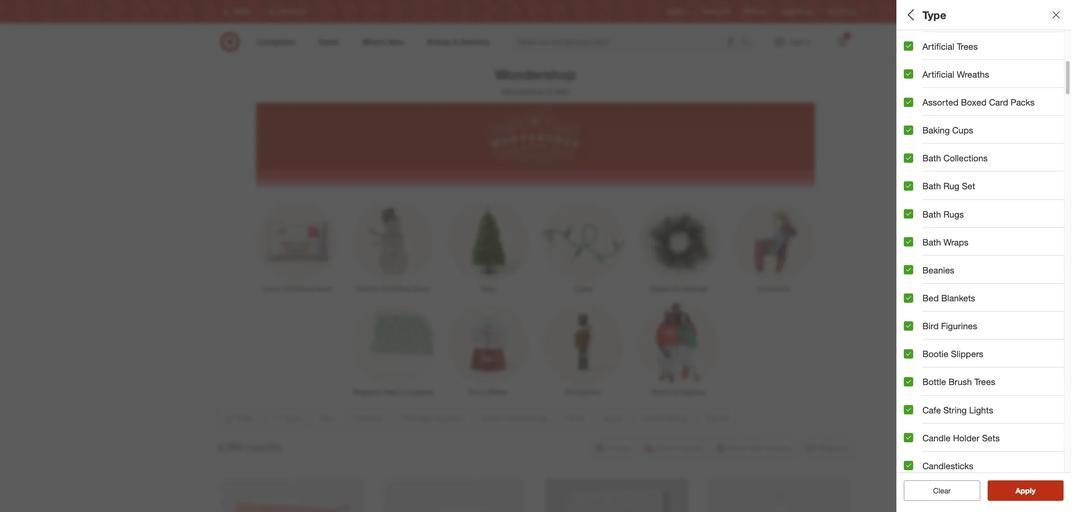 Task type: vqa. For each thing, say whether or not it's contained in the screenshot.
the
no



Task type: describe. For each thing, give the bounding box(es) containing it.
registry link
[[668, 8, 688, 16]]

wondershop at target image
[[256, 103, 815, 187]]

matching pajamas
[[652, 389, 705, 396]]

include
[[923, 365, 952, 376]]

clear all button
[[904, 481, 980, 502]]

lights inside type dialog
[[970, 405, 994, 416]]

Bath Rug Set checkbox
[[904, 182, 914, 191]]

type dialog
[[897, 0, 1072, 513]]

outdoor christmas decor
[[355, 285, 431, 293]]

What can we help you find? suggestions appear below search field
[[512, 32, 744, 52]]

results for 2,394 results
[[247, 441, 282, 454]]

theme
[[904, 268, 933, 279]]

rug
[[944, 181, 960, 192]]

weekly ad
[[703, 8, 730, 15]]

out
[[954, 365, 967, 376]]

assorted
[[923, 97, 959, 108]]

christmas for outdoor
[[381, 285, 411, 293]]

pajamas
[[681, 389, 705, 396]]

wreaths inside type dialog
[[957, 69, 990, 80]]

target circle link
[[782, 8, 813, 16]]

wreaths & garlands
[[650, 285, 708, 293]]

snow globes
[[469, 389, 508, 396]]

package
[[904, 105, 941, 116]]

registry
[[668, 8, 688, 15]]

wrapping paper & supplies link
[[345, 302, 441, 397]]

Include out of stock checkbox
[[904, 366, 914, 375]]

indoor for indoor christmas decor
[[263, 285, 282, 293]]

type advent calendars; animal figurines; animal statues; ankl
[[904, 37, 1072, 57]]

2 link
[[832, 32, 853, 52]]

beanies
[[923, 265, 955, 276]]

bath for bath rug set
[[923, 181, 941, 192]]

2,394 results
[[217, 441, 282, 454]]

ankl
[[1059, 49, 1072, 57]]

filters
[[920, 8, 949, 21]]

all filters dialog
[[897, 0, 1072, 513]]

Assorted Boxed Card Packs checkbox
[[904, 98, 914, 107]]

candlesticks
[[923, 461, 974, 472]]

ornaments link
[[726, 199, 821, 294]]

decor for indoor christmas decor
[[315, 285, 333, 293]]

use
[[971, 138, 988, 148]]

Bath Wraps checkbox
[[904, 238, 914, 247]]

outdoor christmas decor link
[[345, 199, 441, 294]]

calendars;
[[927, 49, 958, 57]]

christmas for indoor
[[284, 285, 313, 293]]

find stores
[[828, 8, 856, 15]]

type for type advent calendars; animal figurines; animal statues; ankl
[[904, 37, 924, 47]]

assorted boxed card packs
[[923, 97, 1035, 108]]

artificial trees
[[923, 41, 978, 52]]

bath collections
[[923, 153, 988, 164]]

bed blankets
[[923, 293, 976, 304]]

garlands
[[681, 285, 708, 293]]

price
[[904, 170, 926, 181]]

all
[[949, 487, 956, 496]]

bootie slippers
[[923, 349, 984, 360]]

indoor christmas decor
[[263, 285, 333, 293]]

deals button
[[904, 193, 1072, 226]]

0 vertical spatial trees
[[957, 41, 978, 52]]

string
[[944, 405, 967, 416]]

package quantity
[[904, 105, 979, 116]]

include out of stock
[[923, 365, 1001, 376]]

0 horizontal spatial outdoor
[[355, 285, 380, 293]]

clear for clear all
[[929, 487, 946, 496]]

Bootie Slippers checkbox
[[904, 350, 914, 359]]

globes
[[487, 389, 508, 396]]

stock
[[980, 365, 1001, 376]]

indoor outdoor use
[[904, 138, 988, 148]]

baking
[[923, 125, 950, 136]]

1 vertical spatial trees
[[480, 285, 496, 293]]

search button
[[737, 32, 760, 54]]

nutcrackers link
[[536, 302, 631, 397]]

0 vertical spatial lights
[[574, 285, 592, 293]]

find
[[828, 8, 839, 15]]

matching pajamas link
[[631, 302, 726, 397]]

Candle Holder Sets checkbox
[[904, 434, 914, 443]]

snow globes link
[[441, 302, 536, 397]]

features button
[[904, 63, 1072, 96]]

brush
[[949, 377, 972, 388]]

Artificial Trees checkbox
[[904, 42, 914, 51]]

bottle
[[923, 377, 947, 388]]

lights link
[[536, 199, 631, 294]]

cafe
[[923, 405, 941, 416]]

see results button
[[988, 481, 1064, 502]]

advent
[[904, 49, 925, 57]]

see results
[[1006, 487, 1046, 496]]

indoor for indoor outdoor use
[[904, 138, 932, 148]]

all filters
[[904, 8, 949, 21]]

wreaths & garlands link
[[631, 199, 726, 294]]

set
[[962, 181, 976, 192]]

ornaments
[[757, 285, 790, 293]]

Bath Rugs checkbox
[[904, 210, 914, 219]]

stores
[[840, 8, 856, 15]]

figurines;
[[982, 49, 1010, 57]]

slippers
[[951, 349, 984, 360]]

bath rug set
[[923, 181, 976, 192]]

fpo/apo button
[[904, 324, 1072, 356]]

2 animal from the left
[[1012, 49, 1032, 57]]

2
[[846, 33, 849, 39]]



Task type: locate. For each thing, give the bounding box(es) containing it.
Candlesticks checkbox
[[904, 462, 914, 471]]

wrapping paper & supplies
[[353, 389, 433, 396]]

apply
[[1016, 487, 1036, 496]]

guest
[[904, 236, 929, 246]]

artificial right artificial trees option
[[923, 41, 955, 52]]

0 vertical spatial &
[[675, 285, 679, 293]]

animal up artificial wreaths
[[960, 49, 980, 57]]

wrapping
[[353, 389, 381, 396]]

circle
[[799, 8, 813, 15]]

1 vertical spatial indoor
[[263, 285, 282, 293]]

indoor outdoor use button
[[904, 128, 1072, 161]]

1 animal from the left
[[960, 49, 980, 57]]

0 vertical spatial outdoor
[[934, 138, 969, 148]]

animal
[[960, 49, 980, 57], [1012, 49, 1032, 57]]

1 bath from the top
[[923, 153, 941, 164]]

features
[[904, 73, 941, 83]]

0 vertical spatial results
[[247, 441, 282, 454]]

supplies
[[408, 389, 433, 396]]

weekly ad link
[[703, 8, 730, 16]]

christmas
[[284, 285, 313, 293], [381, 285, 411, 293]]

color
[[904, 301, 927, 312]]

1 vertical spatial lights
[[970, 405, 994, 416]]

1 christmas from the left
[[284, 285, 313, 293]]

holder
[[953, 433, 980, 444]]

& inside wrapping paper & supplies link
[[402, 389, 406, 396]]

clear button
[[904, 481, 980, 502]]

type up "advent"
[[904, 37, 924, 47]]

candle holder sets
[[923, 433, 1000, 444]]

type inside dialog
[[923, 8, 947, 21]]

artificial wreaths
[[923, 69, 990, 80]]

candle
[[923, 433, 951, 444]]

bath left rugs
[[923, 209, 941, 220]]

bath right bath wraps option
[[923, 237, 941, 248]]

1 horizontal spatial decor
[[413, 285, 431, 293]]

redcard link
[[745, 8, 767, 16]]

animal left 'statues;'
[[1012, 49, 1032, 57]]

clear all
[[929, 487, 956, 496]]

wondershop left (2,394)
[[502, 87, 545, 96]]

1 horizontal spatial outdoor
[[934, 138, 969, 148]]

weekly
[[703, 8, 721, 15]]

Bath Collections checkbox
[[904, 154, 914, 163]]

wraps
[[944, 237, 969, 248]]

2 christmas from the left
[[381, 285, 411, 293]]

of
[[970, 365, 977, 376]]

cups
[[953, 125, 974, 136]]

& right paper
[[402, 389, 406, 396]]

0 vertical spatial wondershop
[[495, 66, 576, 83]]

apply button
[[988, 481, 1064, 502]]

ad
[[723, 8, 730, 15]]

0 vertical spatial type
[[923, 8, 947, 21]]

clear down candlesticks
[[934, 487, 951, 496]]

artificial down calendars;
[[923, 69, 955, 80]]

bed
[[923, 293, 939, 304]]

3 bath from the top
[[923, 209, 941, 220]]

package quantity button
[[904, 96, 1072, 128]]

2 clear from the left
[[934, 487, 951, 496]]

0 horizontal spatial lights
[[574, 285, 592, 293]]

figurines
[[942, 321, 978, 332]]

lights
[[574, 285, 592, 293], [970, 405, 994, 416]]

1 horizontal spatial &
[[675, 285, 679, 293]]

Bed Blankets checkbox
[[904, 294, 914, 303]]

outdoor inside button
[[934, 138, 969, 148]]

wondershop inside wondershop wondershop (2,394)
[[502, 87, 545, 96]]

cafe string lights
[[923, 405, 994, 416]]

type
[[923, 8, 947, 21], [904, 37, 924, 47]]

1 decor from the left
[[315, 285, 333, 293]]

1 clear from the left
[[929, 487, 946, 496]]

bath for bath collections
[[923, 153, 941, 164]]

indoor christmas decor link
[[250, 199, 345, 294]]

results right 2,394
[[247, 441, 282, 454]]

0 horizontal spatial &
[[402, 389, 406, 396]]

bath down indoor outdoor use
[[923, 153, 941, 164]]

1 horizontal spatial christmas
[[381, 285, 411, 293]]

1 vertical spatial &
[[402, 389, 406, 396]]

outdoor
[[934, 138, 969, 148], [355, 285, 380, 293]]

indoor inside indoor christmas decor link
[[263, 285, 282, 293]]

theme button
[[904, 259, 1072, 291]]

clear inside type dialog
[[934, 487, 951, 496]]

bath left the rug
[[923, 181, 941, 192]]

bath for bath rugs
[[923, 209, 941, 220]]

0 horizontal spatial decor
[[315, 285, 333, 293]]

wreaths up boxed
[[957, 69, 990, 80]]

boxed
[[961, 97, 987, 108]]

wondershop up (2,394)
[[495, 66, 576, 83]]

rugs
[[944, 209, 964, 220]]

results right see
[[1022, 487, 1046, 496]]

indoor inside indoor outdoor use button
[[904, 138, 932, 148]]

collections
[[944, 153, 988, 164]]

2,394
[[217, 441, 244, 454]]

1 vertical spatial artificial
[[923, 69, 955, 80]]

snow
[[469, 389, 485, 396]]

1 horizontal spatial animal
[[1012, 49, 1032, 57]]

1 vertical spatial wreaths
[[650, 285, 673, 293]]

sets
[[982, 433, 1000, 444]]

0 horizontal spatial indoor
[[263, 285, 282, 293]]

target circle
[[782, 8, 813, 15]]

bird
[[923, 321, 939, 332]]

artificial
[[923, 41, 955, 52], [923, 69, 955, 80]]

card
[[989, 97, 1009, 108]]

artificial for artificial wreaths
[[923, 69, 955, 80]]

1 artificial from the top
[[923, 41, 955, 52]]

1 horizontal spatial results
[[1022, 487, 1046, 496]]

target
[[782, 8, 797, 15]]

0 horizontal spatial wreaths
[[650, 285, 673, 293]]

0 vertical spatial wreaths
[[957, 69, 990, 80]]

decor for outdoor christmas decor
[[413, 285, 431, 293]]

1 horizontal spatial indoor
[[904, 138, 932, 148]]

2 decor from the left
[[413, 285, 431, 293]]

rating
[[932, 236, 959, 246]]

bootie
[[923, 349, 949, 360]]

results for see results
[[1022, 487, 1046, 496]]

trees
[[957, 41, 978, 52], [480, 285, 496, 293], [975, 377, 996, 388]]

wreaths left garlands on the right of page
[[650, 285, 673, 293]]

artificial for artificial trees
[[923, 41, 955, 52]]

1 vertical spatial type
[[904, 37, 924, 47]]

bottle brush trees
[[923, 377, 996, 388]]

1 horizontal spatial lights
[[970, 405, 994, 416]]

baking cups
[[923, 125, 974, 136]]

type for type
[[923, 8, 947, 21]]

2 vertical spatial trees
[[975, 377, 996, 388]]

wondershop wondershop (2,394)
[[495, 66, 576, 96]]

& left garlands on the right of page
[[675, 285, 679, 293]]

1 horizontal spatial wreaths
[[957, 69, 990, 80]]

Artificial Wreaths checkbox
[[904, 70, 914, 79]]

Beanies checkbox
[[904, 266, 914, 275]]

decor
[[315, 285, 333, 293], [413, 285, 431, 293]]

1 vertical spatial wondershop
[[502, 87, 545, 96]]

type inside type advent calendars; animal figurines; animal statues; ankl
[[904, 37, 924, 47]]

0 horizontal spatial christmas
[[284, 285, 313, 293]]

matching
[[652, 389, 679, 396]]

indoor
[[904, 138, 932, 148], [263, 285, 282, 293]]

deals
[[904, 203, 928, 214]]

fpo/apo
[[904, 333, 944, 344]]

results
[[247, 441, 282, 454], [1022, 487, 1046, 496]]

& inside wreaths & garlands link
[[675, 285, 679, 293]]

clear for clear
[[934, 487, 951, 496]]

2 bath from the top
[[923, 181, 941, 192]]

statues;
[[1033, 49, 1057, 57]]

2 artificial from the top
[[923, 69, 955, 80]]

0 vertical spatial indoor
[[904, 138, 932, 148]]

0 horizontal spatial animal
[[960, 49, 980, 57]]

see
[[1006, 487, 1020, 496]]

Bottle Brush Trees checkbox
[[904, 378, 914, 387]]

find stores link
[[828, 8, 856, 16]]

0 vertical spatial artificial
[[923, 41, 955, 52]]

results inside button
[[1022, 487, 1046, 496]]

search
[[737, 38, 760, 47]]

bath for bath wraps
[[923, 237, 941, 248]]

Bird Figurines checkbox
[[904, 322, 914, 331]]

wreaths
[[957, 69, 990, 80], [650, 285, 673, 293]]

4 bath from the top
[[923, 237, 941, 248]]

1 vertical spatial results
[[1022, 487, 1046, 496]]

blankets
[[942, 293, 976, 304]]

clear inside all filters dialog
[[929, 487, 946, 496]]

1 vertical spatial outdoor
[[355, 285, 380, 293]]

guest rating
[[904, 236, 959, 246]]

Cafe String Lights checkbox
[[904, 406, 914, 415]]

guest rating button
[[904, 226, 1072, 259]]

nutcrackers
[[566, 389, 601, 396]]

bath wraps
[[923, 237, 969, 248]]

0 horizontal spatial results
[[247, 441, 282, 454]]

clear left the all
[[929, 487, 946, 496]]

(2,394)
[[547, 87, 569, 96]]

Baking Cups checkbox
[[904, 126, 914, 135]]

color button
[[904, 291, 1072, 324]]

clear
[[929, 487, 946, 496], [934, 487, 951, 496]]

type right the all
[[923, 8, 947, 21]]



